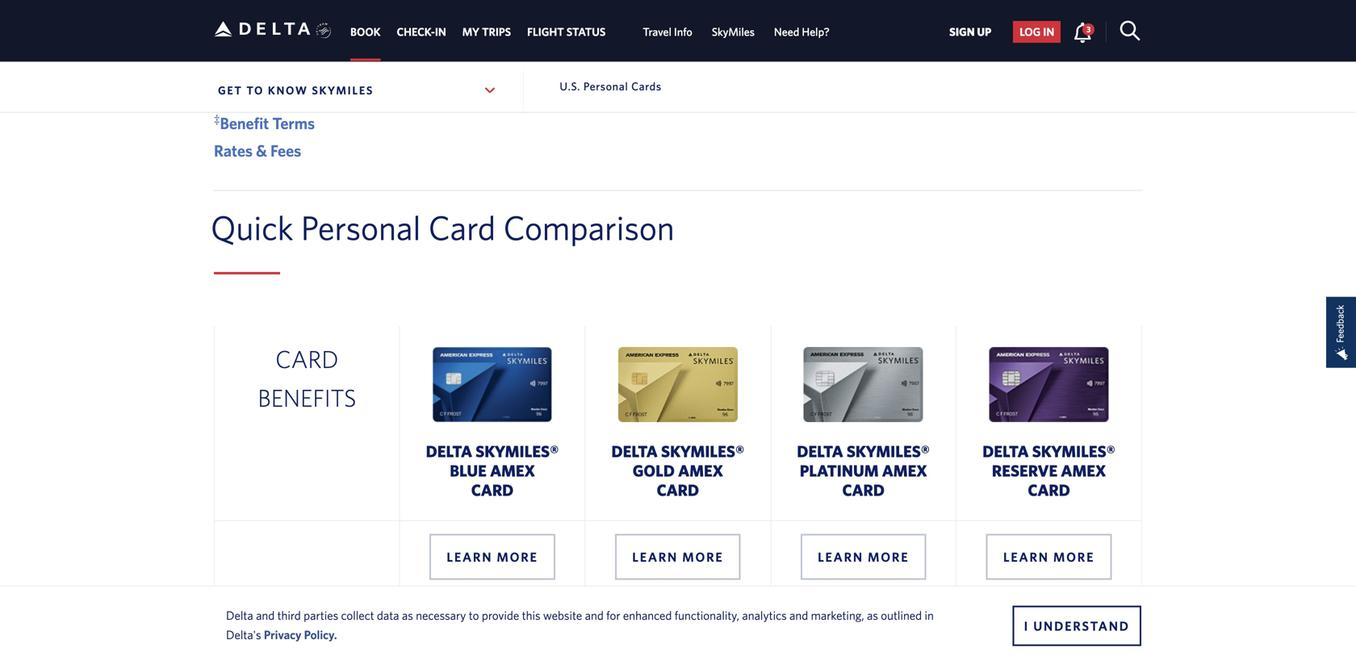 Task type: describe. For each thing, give the bounding box(es) containing it.
travel
[[643, 25, 672, 38]]

platinum
[[800, 461, 879, 480]]

4 terms apply from the left
[[999, 610, 1099, 629]]

in inside button
[[1043, 25, 1054, 38]]

benefits
[[258, 383, 356, 412]]

terms for fourth terms apply link
[[999, 610, 1050, 629]]

u.s.
[[560, 80, 581, 93]]

amex for platinum
[[882, 461, 927, 480]]

rates & fees link
[[214, 141, 301, 160]]

1 terms apply link from the left
[[442, 610, 542, 629]]

amex for gold
[[678, 461, 723, 480]]

book link
[[350, 17, 381, 46]]

4 learn more from the left
[[1003, 549, 1095, 564]]

i understand button
[[1013, 606, 1141, 646]]

outlined
[[881, 608, 922, 622]]

data
[[377, 608, 399, 622]]

delta for blue
[[426, 442, 472, 461]]

my trips link
[[462, 17, 511, 46]]

delta and third parties collect data as necessary to provide this website and for enhanced functionality, analytics and marketing, as outlined in delta's
[[226, 608, 934, 642]]

2 learn more from the left
[[632, 549, 724, 564]]

delta air lines image
[[214, 4, 311, 54]]

1 horizontal spatial card
[[428, 208, 496, 247]]

card for gold
[[657, 481, 699, 499]]

third
[[277, 608, 301, 622]]

3 more from the left
[[868, 549, 909, 564]]

to inside dropdown button
[[247, 84, 264, 97]]

to inside delta and third parties collect data as necessary to provide this website and for enhanced functionality, analytics and marketing, as outlined in delta's
[[469, 608, 479, 622]]

‡ benefit terms
[[214, 112, 315, 133]]

2 learn more link from the left
[[615, 534, 741, 580]]

provide
[[482, 608, 519, 622]]

3
[[1087, 25, 1091, 34]]

website
[[543, 608, 582, 622]]

skymiles® for blue
[[476, 442, 559, 461]]

3 learn from the left
[[818, 549, 864, 564]]

apply now
[[288, 25, 372, 40]]

now
[[336, 25, 372, 40]]

card benefits
[[258, 345, 356, 412]]

check-
[[397, 25, 435, 38]]

3 link
[[1073, 21, 1095, 42]]

privacy policy.
[[264, 628, 337, 642]]

4 learn from the left
[[1003, 549, 1049, 564]]

0 vertical spatial skymiles
[[712, 25, 755, 38]]

&
[[256, 141, 267, 160]]

apply left "website"
[[497, 610, 542, 629]]

2 terms apply link from the left
[[628, 610, 728, 629]]

help?
[[802, 25, 830, 38]]

1 terms apply from the left
[[442, 610, 542, 629]]

flight status link
[[527, 17, 606, 46]]

terms for third terms apply link from the right
[[628, 610, 679, 629]]

2 learn from the left
[[632, 549, 678, 564]]

1 more from the left
[[497, 549, 538, 564]]

check-in
[[397, 25, 446, 38]]

1 and from the left
[[256, 608, 275, 622]]

benefit
[[220, 114, 269, 133]]

sign up
[[949, 25, 991, 38]]

quick
[[211, 208, 293, 247]]

need
[[774, 25, 799, 38]]

1 learn more from the left
[[447, 549, 538, 564]]

gold
[[633, 461, 675, 480]]

sign up link
[[943, 21, 998, 43]]

understand
[[1033, 618, 1130, 633]]

reserve
[[992, 461, 1058, 480]]

card for reserve
[[1028, 481, 1070, 499]]

comparison
[[503, 208, 675, 247]]

skymiles® for gold
[[661, 442, 744, 461]]

fees
[[270, 141, 301, 160]]

up
[[977, 25, 991, 38]]

check-in link
[[397, 17, 446, 46]]

marketing,
[[811, 608, 864, 622]]

3 terms apply from the left
[[813, 610, 914, 629]]

offer
[[220, 87, 256, 105]]

my trips
[[462, 25, 511, 38]]

rates
[[214, 141, 253, 160]]

i understand
[[1024, 618, 1130, 633]]

‡
[[214, 112, 220, 126]]

in
[[435, 25, 446, 38]]

3 terms apply link from the left
[[813, 610, 914, 629]]

u.s. personal cards
[[560, 80, 662, 93]]

apply right i
[[1053, 610, 1099, 629]]

personal for quick
[[301, 208, 421, 247]]

2 terms apply from the left
[[628, 610, 728, 629]]



Task type: locate. For each thing, give the bounding box(es) containing it.
apply left now
[[288, 25, 332, 40]]

3 learn more from the left
[[818, 549, 909, 564]]

necessary
[[416, 608, 466, 622]]

4 delta from the left
[[983, 442, 1029, 461]]

1 learn from the left
[[447, 549, 493, 564]]

apply now link
[[215, 11, 445, 54]]

book
[[350, 25, 381, 38]]

delta up gold
[[612, 442, 658, 461]]

terms inside † offer terms
[[260, 87, 302, 105]]

personal for u.s.
[[584, 80, 628, 93]]

2 delta from the left
[[612, 442, 658, 461]]

sign
[[949, 25, 975, 38]]

delta's
[[226, 628, 261, 642]]

amex inside delta skymiles® reserve amex card
[[1061, 461, 1106, 480]]

3 learn more link from the left
[[801, 534, 926, 580]]

0 vertical spatial card
[[428, 208, 496, 247]]

learn more up i
[[1003, 549, 1095, 564]]

amex right reserve
[[1061, 461, 1106, 480]]

terms for benefit terms
[[272, 114, 315, 133]]

0 horizontal spatial skymiles
[[312, 84, 374, 97]]

learn more
[[447, 549, 538, 564], [632, 549, 724, 564], [818, 549, 909, 564], [1003, 549, 1095, 564]]

amex right platinum
[[882, 461, 927, 480]]

amex right gold
[[678, 461, 723, 480]]

1 card from the left
[[471, 481, 514, 499]]

apply right the marketing,
[[868, 610, 914, 629]]

skymiles® inside delta skymiles® blue amex card
[[476, 442, 559, 461]]

4 terms apply link from the left
[[999, 610, 1099, 629]]

to right get
[[247, 84, 264, 97]]

0 horizontal spatial card
[[276, 345, 338, 373]]

skymiles® for platinum
[[847, 442, 930, 461]]

2 as from the left
[[867, 608, 878, 622]]

skymiles® up reserve
[[1032, 442, 1116, 461]]

trips
[[482, 25, 511, 38]]

0 horizontal spatial in
[[925, 608, 934, 622]]

1 skymiles® from the left
[[476, 442, 559, 461]]

0 horizontal spatial as
[[402, 608, 413, 622]]

terms
[[442, 610, 493, 629], [628, 610, 679, 629], [813, 610, 864, 629], [999, 610, 1050, 629]]

delta skymiles® blue amex card
[[426, 442, 559, 499]]

skymiles right info
[[712, 25, 755, 38]]

learn up necessary
[[447, 549, 493, 564]]

learn more link up provide
[[430, 534, 555, 580]]

travel info
[[643, 25, 692, 38]]

0 vertical spatial in
[[1043, 25, 1054, 38]]

skymiles® inside delta skymiles® platinum amex card
[[847, 442, 930, 461]]

functionality,
[[675, 608, 739, 622]]

more up the this
[[497, 549, 538, 564]]

skymiles® up gold
[[661, 442, 744, 461]]

amex
[[490, 461, 535, 480], [678, 461, 723, 480], [882, 461, 927, 480], [1061, 461, 1106, 480]]

info
[[674, 25, 692, 38]]

flight status
[[527, 25, 606, 38]]

tab list containing book
[[342, 0, 839, 61]]

travel info link
[[643, 17, 692, 46]]

1 horizontal spatial and
[[585, 608, 604, 622]]

as
[[402, 608, 413, 622], [867, 608, 878, 622]]

apply right enhanced
[[682, 610, 728, 629]]

2 card from the left
[[657, 481, 699, 499]]

2 amex from the left
[[678, 461, 723, 480]]

delta inside delta skymiles® platinum amex card
[[797, 442, 843, 461]]

terms for offer terms
[[260, 87, 302, 105]]

3 card from the left
[[842, 481, 885, 499]]

log in
[[1020, 25, 1054, 38]]

amex inside delta skymiles® gold amex card
[[678, 461, 723, 480]]

learn up the marketing,
[[818, 549, 864, 564]]

as right data
[[402, 608, 413, 622]]

4 skymiles® from the left
[[1032, 442, 1116, 461]]

2 skymiles® from the left
[[661, 442, 744, 461]]

delta inside delta skymiles® reserve amex card
[[983, 442, 1029, 461]]

skymiles link
[[712, 17, 755, 46]]

learn
[[447, 549, 493, 564], [632, 549, 678, 564], [818, 549, 864, 564], [1003, 549, 1049, 564]]

personal
[[584, 80, 628, 93], [301, 208, 421, 247]]

1 horizontal spatial as
[[867, 608, 878, 622]]

log in button
[[1013, 21, 1061, 43]]

amex right blue
[[490, 461, 535, 480]]

need help?
[[774, 25, 830, 38]]

status
[[566, 25, 606, 38]]

to
[[247, 84, 264, 97], [469, 608, 479, 622]]

more up i understand
[[1053, 549, 1095, 564]]

learn more link up functionality,
[[615, 534, 741, 580]]

card for platinum
[[842, 481, 885, 499]]

skymiles® up blue
[[476, 442, 559, 461]]

† offer terms
[[214, 84, 306, 105]]

4 more from the left
[[1053, 549, 1095, 564]]

2 more from the left
[[682, 549, 724, 564]]

skyteam image
[[316, 6, 331, 56]]

delta up blue
[[426, 442, 472, 461]]

1 horizontal spatial personal
[[584, 80, 628, 93]]

learn more link up i
[[986, 534, 1112, 580]]

policy.
[[304, 628, 337, 642]]

0 horizontal spatial personal
[[301, 208, 421, 247]]

amex for reserve
[[1061, 461, 1106, 480]]

1 amex from the left
[[490, 461, 535, 480]]

delta
[[426, 442, 472, 461], [612, 442, 658, 461], [797, 442, 843, 461], [983, 442, 1029, 461]]

1 horizontal spatial in
[[1043, 25, 1054, 38]]

need help? link
[[774, 17, 830, 46]]

in right outlined
[[925, 608, 934, 622]]

this
[[522, 608, 540, 622]]

0 vertical spatial personal
[[584, 80, 628, 93]]

card inside delta skymiles® reserve amex card
[[1028, 481, 1070, 499]]

card inside delta skymiles® gold amex card
[[657, 481, 699, 499]]

apply
[[288, 25, 332, 40], [497, 610, 542, 629], [682, 610, 728, 629], [868, 610, 914, 629], [1053, 610, 1099, 629]]

for
[[606, 608, 620, 622]]

log
[[1020, 25, 1041, 38]]

1 terms from the left
[[442, 610, 493, 629]]

skymiles
[[712, 25, 755, 38], [312, 84, 374, 97]]

skymiles® for reserve
[[1032, 442, 1116, 461]]

†
[[214, 84, 220, 98]]

delta for gold
[[612, 442, 658, 461]]

1 delta from the left
[[426, 442, 472, 461]]

in inside delta and third parties collect data as necessary to provide this website and for enhanced functionality, analytics and marketing, as outlined in delta's
[[925, 608, 934, 622]]

rates & fees
[[214, 141, 301, 160]]

and left third
[[256, 608, 275, 622]]

4 card from the left
[[1028, 481, 1070, 499]]

quick personal card comparison
[[211, 208, 675, 247]]

card for blue
[[471, 481, 514, 499]]

i
[[1024, 618, 1029, 633]]

delta skymiles® reserve amex card
[[983, 442, 1116, 499]]

card inside delta skymiles® blue amex card
[[471, 481, 514, 499]]

0 vertical spatial to
[[247, 84, 264, 97]]

more
[[497, 549, 538, 564], [682, 549, 724, 564], [868, 549, 909, 564], [1053, 549, 1095, 564]]

card down platinum
[[842, 481, 885, 499]]

delta up platinum
[[797, 442, 843, 461]]

card
[[471, 481, 514, 499], [657, 481, 699, 499], [842, 481, 885, 499], [1028, 481, 1070, 499]]

get to know skymiles button
[[214, 70, 501, 111]]

1 horizontal spatial skymiles
[[712, 25, 755, 38]]

1 vertical spatial skymiles
[[312, 84, 374, 97]]

learn more up the marketing,
[[818, 549, 909, 564]]

know
[[268, 84, 308, 97]]

3 and from the left
[[790, 608, 808, 622]]

1 vertical spatial personal
[[301, 208, 421, 247]]

get
[[218, 84, 243, 97]]

4 amex from the left
[[1061, 461, 1106, 480]]

amex inside delta skymiles® blue amex card
[[490, 461, 535, 480]]

to left provide
[[469, 608, 479, 622]]

privacy
[[264, 628, 301, 642]]

terms inside ‡ benefit terms
[[272, 114, 315, 133]]

delta inside delta skymiles® gold amex card
[[612, 442, 658, 461]]

card down blue
[[471, 481, 514, 499]]

get to know skymiles
[[218, 84, 374, 97]]

3 delta from the left
[[797, 442, 843, 461]]

1 learn more link from the left
[[430, 534, 555, 580]]

delta for platinum
[[797, 442, 843, 461]]

skymiles right know
[[312, 84, 374, 97]]

more up functionality,
[[682, 549, 724, 564]]

collect
[[341, 608, 374, 622]]

card down reserve
[[1028, 481, 1070, 499]]

amex for blue
[[490, 461, 535, 480]]

delta for reserve
[[983, 442, 1029, 461]]

delta up reserve
[[983, 442, 1029, 461]]

delta inside delta skymiles® blue amex card
[[426, 442, 472, 461]]

learn more link
[[430, 534, 555, 580], [615, 534, 741, 580], [801, 534, 926, 580], [986, 534, 1112, 580]]

4 learn more link from the left
[[986, 534, 1112, 580]]

2 horizontal spatial and
[[790, 608, 808, 622]]

delta skymiles® gold amex card
[[612, 442, 744, 499]]

my
[[462, 25, 480, 38]]

2 terms from the left
[[628, 610, 679, 629]]

analytics
[[742, 608, 787, 622]]

and
[[256, 608, 275, 622], [585, 608, 604, 622], [790, 608, 808, 622]]

0 horizontal spatial to
[[247, 84, 264, 97]]

as left outlined
[[867, 608, 878, 622]]

3 terms from the left
[[813, 610, 864, 629]]

4 terms from the left
[[999, 610, 1050, 629]]

tab list
[[342, 0, 839, 61]]

skymiles inside dropdown button
[[312, 84, 374, 97]]

learn more up functionality,
[[632, 549, 724, 564]]

terms up fees in the top of the page
[[272, 114, 315, 133]]

2 and from the left
[[585, 608, 604, 622]]

privacy policy. link
[[264, 628, 337, 642]]

1 vertical spatial to
[[469, 608, 479, 622]]

learn more up provide
[[447, 549, 538, 564]]

card inside delta skymiles® platinum amex card
[[842, 481, 885, 499]]

1 vertical spatial card
[[276, 345, 338, 373]]

terms up ‡ benefit terms
[[260, 87, 302, 105]]

and left for in the bottom of the page
[[585, 608, 604, 622]]

card down gold
[[657, 481, 699, 499]]

0 horizontal spatial and
[[256, 608, 275, 622]]

1 as from the left
[[402, 608, 413, 622]]

in
[[1043, 25, 1054, 38], [925, 608, 934, 622]]

flight
[[527, 25, 564, 38]]

terms for third terms apply link from left
[[813, 610, 864, 629]]

more up outlined
[[868, 549, 909, 564]]

skymiles® up platinum
[[847, 442, 930, 461]]

1 horizontal spatial to
[[469, 608, 479, 622]]

1 vertical spatial in
[[925, 608, 934, 622]]

blue
[[450, 461, 487, 480]]

and right analytics
[[790, 608, 808, 622]]

in right log
[[1043, 25, 1054, 38]]

skymiles® inside delta skymiles® reserve amex card
[[1032, 442, 1116, 461]]

terms for 4th terms apply link from right
[[442, 610, 493, 629]]

parties
[[304, 608, 338, 622]]

cards
[[631, 80, 662, 93]]

3 amex from the left
[[882, 461, 927, 480]]

0 vertical spatial terms
[[260, 87, 302, 105]]

3 skymiles® from the left
[[847, 442, 930, 461]]

learn more link up the marketing,
[[801, 534, 926, 580]]

learn up i
[[1003, 549, 1049, 564]]

card inside card benefits
[[276, 345, 338, 373]]

skymiles®
[[476, 442, 559, 461], [661, 442, 744, 461], [847, 442, 930, 461], [1032, 442, 1116, 461]]

enhanced
[[623, 608, 672, 622]]

amex inside delta skymiles® platinum amex card
[[882, 461, 927, 480]]

terms apply link
[[442, 610, 542, 629], [628, 610, 728, 629], [813, 610, 914, 629], [999, 610, 1099, 629]]

card
[[428, 208, 496, 247], [276, 345, 338, 373]]

skymiles® inside delta skymiles® gold amex card
[[661, 442, 744, 461]]

delta skymiles® platinum amex card
[[797, 442, 930, 499]]

delta
[[226, 608, 253, 622]]

learn up enhanced
[[632, 549, 678, 564]]

1 vertical spatial terms
[[272, 114, 315, 133]]



Task type: vqa. For each thing, say whether or not it's contained in the screenshot.
the rightmost "This link opens another site in a new window that may not follow the same accessibility policies as Delta Air Lines." 'image'
no



